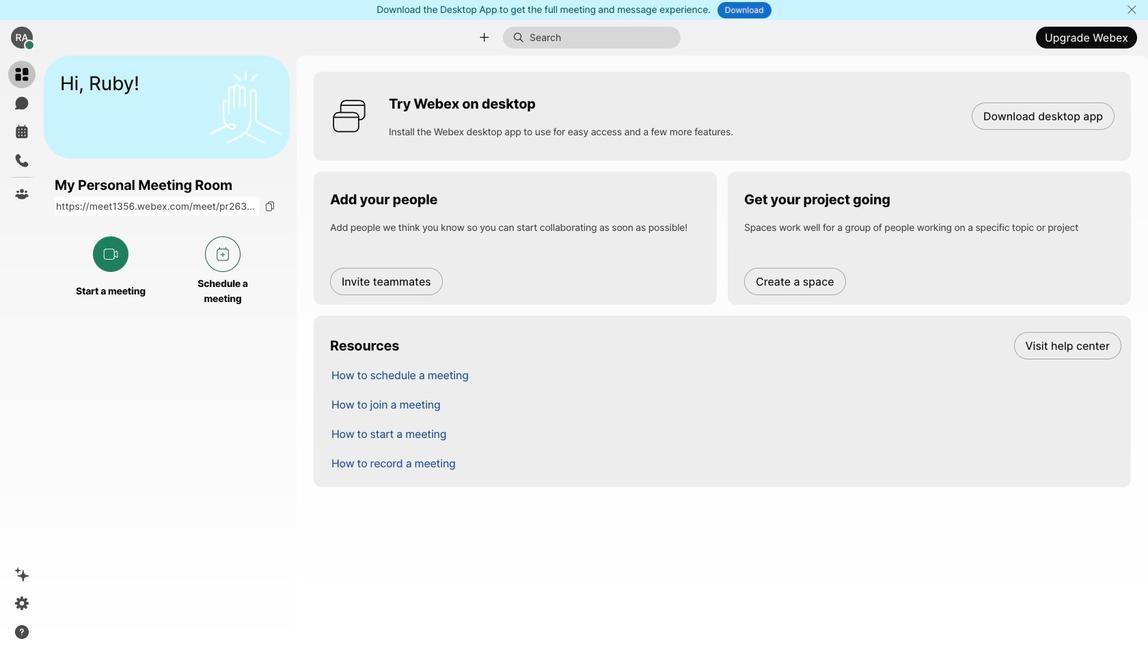 Task type: describe. For each thing, give the bounding box(es) containing it.
5 list item from the top
[[321, 449, 1132, 478]]

webex tab list
[[8, 61, 36, 208]]

cancel_16 image
[[1127, 4, 1138, 15]]

1 list item from the top
[[321, 331, 1132, 360]]

3 list item from the top
[[321, 390, 1132, 419]]

two hands high fiving image
[[204, 66, 286, 148]]

4 list item from the top
[[321, 419, 1132, 449]]



Task type: vqa. For each thing, say whether or not it's contained in the screenshot.
Accessibility tab
no



Task type: locate. For each thing, give the bounding box(es) containing it.
list item
[[321, 331, 1132, 360], [321, 360, 1132, 390], [321, 390, 1132, 419], [321, 419, 1132, 449], [321, 449, 1132, 478]]

2 list item from the top
[[321, 360, 1132, 390]]

None text field
[[55, 197, 260, 216]]

navigation
[[0, 55, 44, 658]]



